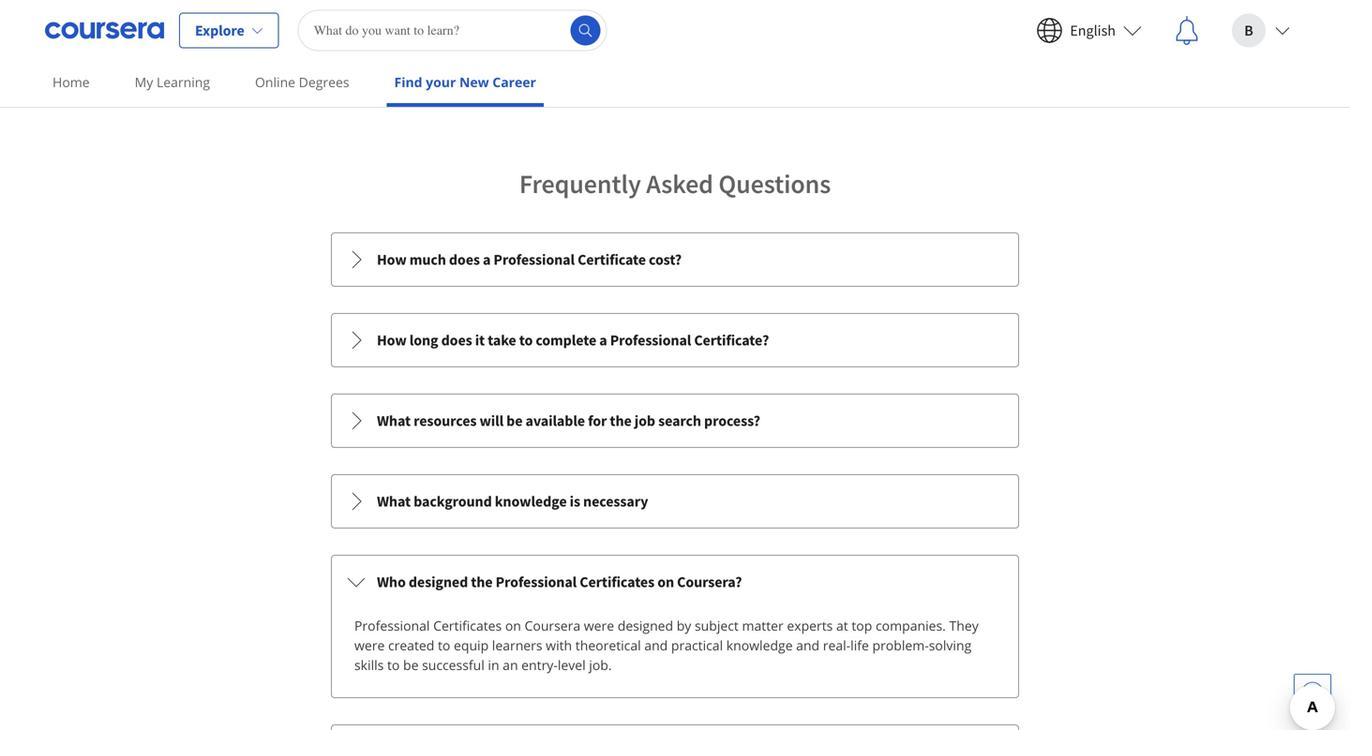 Task type: locate. For each thing, give the bounding box(es) containing it.
2 vertical spatial to
[[387, 656, 400, 674]]

real-
[[823, 637, 851, 655]]

and down experts
[[797, 637, 820, 655]]

explore up my in the left of the page
[[113, 15, 160, 34]]

explore certificates
[[113, 15, 236, 34]]

0 vertical spatial what
[[377, 412, 411, 430]]

how much does a professional certificate cost? button
[[332, 233, 1019, 286]]

who
[[377, 573, 406, 592]]

what inside what resources will be available for the job search process? dropdown button
[[377, 412, 411, 430]]

home
[[53, 73, 90, 91]]

0 vertical spatial designed
[[409, 573, 468, 592]]

and
[[645, 637, 668, 655], [797, 637, 820, 655]]

how long does it take to complete a professional certificate? button
[[332, 314, 1019, 367]]

1 horizontal spatial designed
[[618, 617, 674, 635]]

0 vertical spatial to
[[519, 331, 533, 350]]

on up learners
[[505, 617, 521, 635]]

find your new career link
[[387, 61, 544, 107]]

1 vertical spatial to
[[438, 637, 451, 655]]

my learning
[[135, 73, 210, 91]]

1 vertical spatial be
[[403, 656, 419, 674]]

who designed the professional certificates on coursera? button
[[332, 556, 1019, 609]]

explore inside the explore certificates link
[[113, 15, 160, 34]]

life
[[851, 637, 869, 655]]

on left coursera?
[[658, 573, 675, 592]]

certificates for explore
[[163, 15, 236, 34]]

explore
[[113, 15, 160, 34], [195, 21, 245, 40]]

frequently
[[520, 167, 641, 200]]

and left practical
[[645, 637, 668, 655]]

designed left by
[[618, 617, 674, 635]]

be down created
[[403, 656, 419, 674]]

how
[[377, 250, 407, 269], [377, 331, 407, 350]]

1 vertical spatial certificates
[[580, 573, 655, 592]]

0 horizontal spatial on
[[505, 617, 521, 635]]

does left it
[[441, 331, 472, 350]]

knowledge down matter
[[727, 637, 793, 655]]

theoretical
[[576, 637, 641, 655]]

for
[[588, 412, 607, 430]]

designed inside professional certificates on coursera were designed by subject matter experts at top companies. they were created to equip learners with theoretical and practical knowledge and real-life problem-solving skills to be successful in an entry-level job.
[[618, 617, 674, 635]]

0 vertical spatial the
[[610, 412, 632, 430]]

certificates up learning
[[163, 15, 236, 34]]

is
[[570, 492, 581, 511]]

on inside who designed the professional certificates on coursera? 'dropdown button'
[[658, 573, 675, 592]]

0 horizontal spatial explore
[[113, 15, 160, 34]]

1 vertical spatial a
[[600, 331, 608, 350]]

certificates
[[163, 15, 236, 34], [580, 573, 655, 592], [434, 617, 502, 635]]

home link
[[45, 61, 97, 103]]

does
[[449, 250, 480, 269], [441, 331, 472, 350]]

english
[[1071, 21, 1116, 40]]

a right much
[[483, 250, 491, 269]]

knowledge left is at the left of the page
[[495, 492, 567, 511]]

0 vertical spatial be
[[507, 412, 523, 430]]

2 vertical spatial certificates
[[434, 617, 502, 635]]

professional inside professional certificates on coursera were designed by subject matter experts at top companies. they were created to equip learners with theoretical and practical knowledge and real-life problem-solving skills to be successful in an entry-level job.
[[355, 617, 430, 635]]

find your new career
[[394, 73, 536, 91]]

1 vertical spatial does
[[441, 331, 472, 350]]

What do you want to learn? text field
[[298, 10, 608, 51]]

0 horizontal spatial the
[[471, 573, 493, 592]]

does right much
[[449, 250, 480, 269]]

0 horizontal spatial a
[[483, 250, 491, 269]]

job.
[[589, 656, 612, 674]]

1 horizontal spatial on
[[658, 573, 675, 592]]

my learning link
[[127, 61, 218, 103]]

a
[[483, 250, 491, 269], [600, 331, 608, 350]]

what for what background knowledge is necessary
[[377, 492, 411, 511]]

certificates up equip
[[434, 617, 502, 635]]

asked
[[647, 167, 714, 200]]

online degrees link
[[248, 61, 357, 103]]

professional inside 'dropdown button'
[[496, 573, 577, 592]]

1 how from the top
[[377, 250, 407, 269]]

1 vertical spatial the
[[471, 573, 493, 592]]

explore certificates link
[[113, 0, 1238, 35]]

0 horizontal spatial designed
[[409, 573, 468, 592]]

the right for
[[610, 412, 632, 430]]

0 vertical spatial knowledge
[[495, 492, 567, 511]]

to right take
[[519, 331, 533, 350]]

0 vertical spatial on
[[658, 573, 675, 592]]

a inside how much does a professional certificate cost? dropdown button
[[483, 250, 491, 269]]

1 vertical spatial how
[[377, 331, 407, 350]]

to right skills
[[387, 656, 400, 674]]

0 horizontal spatial certificates
[[163, 15, 236, 34]]

1 horizontal spatial certificates
[[434, 617, 502, 635]]

much
[[410, 250, 446, 269]]

explore inside explore dropdown button
[[195, 21, 245, 40]]

what left background
[[377, 492, 411, 511]]

were up theoretical
[[584, 617, 615, 635]]

the
[[610, 412, 632, 430], [471, 573, 493, 592]]

designed right who
[[409, 573, 468, 592]]

1 what from the top
[[377, 412, 411, 430]]

complete
[[536, 331, 597, 350]]

a right complete
[[600, 331, 608, 350]]

experts
[[787, 617, 833, 635]]

0 vertical spatial certificates
[[163, 15, 236, 34]]

successful
[[422, 656, 485, 674]]

2 what from the top
[[377, 492, 411, 511]]

0 vertical spatial how
[[377, 250, 407, 269]]

online
[[255, 73, 296, 91]]

certificates up theoretical
[[580, 573, 655, 592]]

my
[[135, 73, 153, 91]]

the up equip
[[471, 573, 493, 592]]

1 horizontal spatial and
[[797, 637, 820, 655]]

at
[[837, 617, 849, 635]]

how for how much does a professional certificate cost?
[[377, 250, 407, 269]]

2 horizontal spatial to
[[519, 331, 533, 350]]

practical
[[672, 637, 723, 655]]

frequently asked questions
[[520, 167, 831, 200]]

solving
[[929, 637, 972, 655]]

certificates inside professional certificates on coursera were designed by subject matter experts at top companies. they were created to equip learners with theoretical and practical knowledge and real-life problem-solving skills to be successful in an entry-level job.
[[434, 617, 502, 635]]

0 vertical spatial does
[[449, 250, 480, 269]]

certificates inside 'dropdown button'
[[580, 573, 655, 592]]

0 vertical spatial a
[[483, 250, 491, 269]]

subject
[[695, 617, 739, 635]]

2 how from the top
[[377, 331, 407, 350]]

created
[[388, 637, 435, 655]]

knowledge
[[495, 492, 567, 511], [727, 637, 793, 655]]

designed inside who designed the professional certificates on coursera? 'dropdown button'
[[409, 573, 468, 592]]

0 horizontal spatial and
[[645, 637, 668, 655]]

search
[[659, 412, 702, 430]]

what left 'resources'
[[377, 412, 411, 430]]

how long does it take to complete a professional certificate?
[[377, 331, 769, 350]]

0 vertical spatial were
[[584, 617, 615, 635]]

to up successful
[[438, 637, 451, 655]]

online degrees
[[255, 73, 349, 91]]

learners
[[492, 637, 543, 655]]

0 horizontal spatial knowledge
[[495, 492, 567, 511]]

be inside professional certificates on coursera were designed by subject matter experts at top companies. they were created to equip learners with theoretical and practical knowledge and real-life problem-solving skills to be successful in an entry-level job.
[[403, 656, 419, 674]]

2 horizontal spatial certificates
[[580, 573, 655, 592]]

be
[[507, 412, 523, 430], [403, 656, 419, 674]]

1 horizontal spatial the
[[610, 412, 632, 430]]

how left long
[[377, 331, 407, 350]]

1 horizontal spatial knowledge
[[727, 637, 793, 655]]

they
[[950, 617, 979, 635]]

1 horizontal spatial explore
[[195, 21, 245, 40]]

explore up learning
[[195, 21, 245, 40]]

professional up coursera
[[496, 573, 577, 592]]

1 vertical spatial knowledge
[[727, 637, 793, 655]]

None search field
[[298, 10, 608, 51]]

how left much
[[377, 250, 407, 269]]

what
[[377, 412, 411, 430], [377, 492, 411, 511]]

professional
[[494, 250, 575, 269], [610, 331, 692, 350], [496, 573, 577, 592], [355, 617, 430, 635]]

be right will
[[507, 412, 523, 430]]

new
[[460, 73, 489, 91]]

were up skills
[[355, 637, 385, 655]]

1 horizontal spatial be
[[507, 412, 523, 430]]

1 horizontal spatial to
[[438, 637, 451, 655]]

what inside what background knowledge is necessary 'dropdown button'
[[377, 492, 411, 511]]

cost?
[[649, 250, 682, 269]]

designed
[[409, 573, 468, 592], [618, 617, 674, 635]]

1 horizontal spatial a
[[600, 331, 608, 350]]

0 horizontal spatial be
[[403, 656, 419, 674]]

1 vertical spatial designed
[[618, 617, 674, 635]]

to
[[519, 331, 533, 350], [438, 637, 451, 655], [387, 656, 400, 674]]

0 horizontal spatial were
[[355, 637, 385, 655]]

1 vertical spatial what
[[377, 492, 411, 511]]

coursera
[[525, 617, 581, 635]]

were
[[584, 617, 615, 635], [355, 637, 385, 655]]

1 vertical spatial on
[[505, 617, 521, 635]]

professional certificates on coursera were designed by subject matter experts at top companies. they were created to equip learners with theoretical and practical knowledge and real-life problem-solving skills to be successful in an entry-level job.
[[355, 617, 979, 674]]

professional up created
[[355, 617, 430, 635]]

on
[[658, 573, 675, 592], [505, 617, 521, 635]]

the inside 'dropdown button'
[[471, 573, 493, 592]]

available
[[526, 412, 585, 430]]

career
[[493, 73, 536, 91]]



Task type: vqa. For each thing, say whether or not it's contained in the screenshot.
The Theoretical
yes



Task type: describe. For each thing, give the bounding box(es) containing it.
entry-
[[522, 656, 558, 674]]

what background knowledge is necessary
[[377, 492, 649, 511]]

explore for explore certificates
[[113, 15, 160, 34]]

background
[[414, 492, 492, 511]]

take
[[488, 331, 517, 350]]

on inside professional certificates on coursera were designed by subject matter experts at top companies. they were created to equip learners with theoretical and practical knowledge and real-life problem-solving skills to be successful in an entry-level job.
[[505, 617, 521, 635]]

help center image
[[1302, 682, 1325, 705]]

1 and from the left
[[645, 637, 668, 655]]

who designed the professional certificates on coursera?
[[377, 573, 742, 592]]

a inside the how long does it take to complete a professional certificate? dropdown button
[[600, 331, 608, 350]]

top
[[852, 617, 873, 635]]

knowledge inside 'dropdown button'
[[495, 492, 567, 511]]

the inside dropdown button
[[610, 412, 632, 430]]

degrees
[[299, 73, 349, 91]]

problem-
[[873, 637, 929, 655]]

professional up job
[[610, 331, 692, 350]]

will
[[480, 412, 504, 430]]

1 vertical spatial were
[[355, 637, 385, 655]]

long
[[410, 331, 439, 350]]

skills
[[355, 656, 384, 674]]

your
[[426, 73, 456, 91]]

what resources will be available for the job search process?
[[377, 412, 761, 430]]

explore for explore
[[195, 21, 245, 40]]

coursera?
[[677, 573, 742, 592]]

knowledge inside professional certificates on coursera were designed by subject matter experts at top companies. they were created to equip learners with theoretical and practical knowledge and real-life problem-solving skills to be successful in an entry-level job.
[[727, 637, 793, 655]]

to inside dropdown button
[[519, 331, 533, 350]]

how much does a professional certificate cost?
[[377, 250, 682, 269]]

find
[[394, 73, 423, 91]]

what background knowledge is necessary button
[[332, 475, 1019, 528]]

certificates for professional
[[434, 617, 502, 635]]

be inside dropdown button
[[507, 412, 523, 430]]

certificate
[[578, 250, 646, 269]]

in
[[488, 656, 500, 674]]

b
[[1245, 21, 1254, 40]]

0 horizontal spatial to
[[387, 656, 400, 674]]

companies.
[[876, 617, 946, 635]]

necessary
[[584, 492, 649, 511]]

does for a
[[449, 250, 480, 269]]

1 horizontal spatial were
[[584, 617, 615, 635]]

questions
[[719, 167, 831, 200]]

coursera image
[[45, 15, 164, 45]]

b button
[[1218, 0, 1306, 61]]

what resources will be available for the job search process? button
[[332, 395, 1019, 447]]

professional left certificate
[[494, 250, 575, 269]]

level
[[558, 656, 586, 674]]

an
[[503, 656, 518, 674]]

explore button
[[179, 13, 279, 48]]

does for it
[[441, 331, 472, 350]]

2 and from the left
[[797, 637, 820, 655]]

with
[[546, 637, 572, 655]]

certificate?
[[695, 331, 769, 350]]

process?
[[705, 412, 761, 430]]

job
[[635, 412, 656, 430]]

resources
[[414, 412, 477, 430]]

how for how long does it take to complete a professional certificate?
[[377, 331, 407, 350]]

it
[[475, 331, 485, 350]]

what for what resources will be available for the job search process?
[[377, 412, 411, 430]]

by
[[677, 617, 692, 635]]

english button
[[1022, 0, 1158, 61]]

learning
[[157, 73, 210, 91]]

equip
[[454, 637, 489, 655]]

matter
[[742, 617, 784, 635]]



